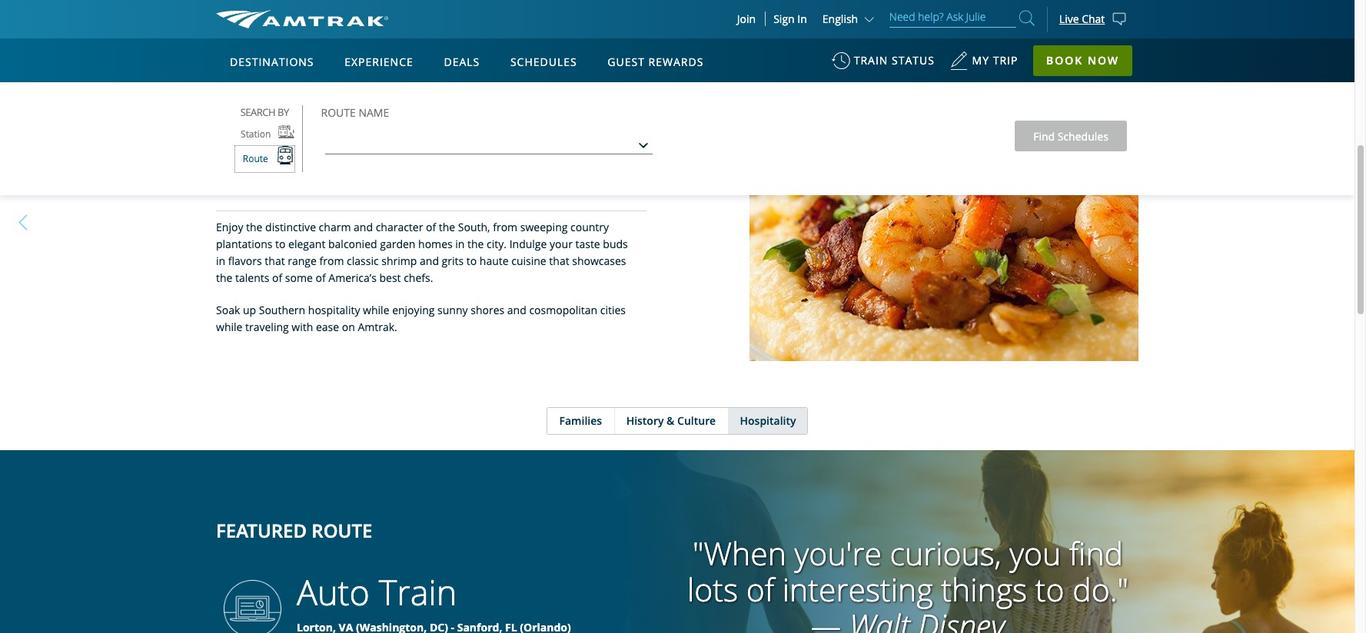 Task type: describe. For each thing, give the bounding box(es) containing it.
banner containing live chat
[[0, 0, 1355, 355]]

indulge
[[509, 237, 547, 251]]

up
[[243, 303, 256, 317]]

southern hospitality the palmetto
[[216, 133, 532, 193]]

english button
[[823, 12, 878, 26]]

south,
[[458, 220, 490, 234]]

search icon image
[[1019, 8, 1035, 28]]

explore
[[216, 85, 271, 107]]

schedules link
[[504, 38, 583, 83]]

do."
[[1073, 568, 1129, 611]]

&
[[667, 414, 675, 428]]

now
[[1088, 53, 1119, 68]]

experience
[[345, 55, 413, 69]]

soak up southern hospitality while enjoying sunny shores and cosmopolitan cities while traveling with ease on amtrak.
[[216, 303, 626, 334]]

route_icon image
[[276, 146, 294, 165]]

the
[[216, 178, 236, 193]]

enjoy
[[216, 220, 243, 234]]

destinations button
[[224, 41, 320, 84]]

Please enter your search item search field
[[889, 8, 1016, 28]]

history
[[626, 414, 664, 428]]

you
[[1010, 532, 1061, 575]]

sign
[[774, 12, 795, 26]]

hospitality
[[308, 303, 360, 317]]

my trip
[[972, 53, 1018, 68]]

enjoy the distinctive charm and character of the south, from sweeping country plantations to elegant balconied garden homes in the city. indulge your taste buds in flavors that range from classic shrimp and grits to haute cuisine that showcases the talents of some of america's best chefs.
[[216, 220, 628, 285]]

distinctive
[[265, 220, 316, 234]]

1 horizontal spatial and
[[420, 254, 439, 268]]

explore the south
[[216, 85, 346, 107]]

classic
[[347, 254, 379, 268]]

guest rewards button
[[601, 41, 710, 84]]

live chat
[[1059, 11, 1105, 26]]

of right the some
[[316, 271, 326, 285]]

train status
[[854, 53, 935, 68]]

amtrak.
[[358, 320, 397, 334]]

country
[[571, 220, 609, 234]]

my trip button
[[950, 46, 1018, 84]]

your
[[550, 237, 573, 251]]

of up homes
[[426, 220, 436, 234]]

southern inside the soak up southern hospitality while enjoying sunny shores and cosmopolitan cities while traveling with ease on amtrak.
[[259, 303, 305, 317]]

route name
[[321, 105, 389, 120]]

shrimp
[[382, 254, 417, 268]]

join button
[[728, 12, 766, 26]]

curious,
[[890, 532, 1001, 575]]

cosmopolitan
[[529, 303, 598, 317]]

you're
[[795, 532, 882, 575]]

0 vertical spatial from
[[493, 220, 518, 234]]

in
[[798, 12, 807, 26]]

showcases
[[572, 254, 626, 268]]

0 vertical spatial to
[[275, 237, 286, 251]]

schedules
[[510, 55, 577, 69]]

history & culture
[[626, 414, 716, 428]]

the up plantations
[[246, 220, 263, 234]]

1 horizontal spatial to
[[467, 254, 477, 268]]

station button
[[233, 123, 296, 146]]

featured route
[[216, 518, 372, 544]]

south
[[303, 85, 346, 107]]

on
[[342, 320, 355, 334]]

homes
[[418, 237, 453, 251]]

"when
[[693, 532, 786, 575]]

cities
[[600, 303, 626, 317]]

rewards
[[649, 55, 704, 69]]

soak
[[216, 303, 240, 317]]

destinations
[[230, 55, 314, 69]]

flavors
[[228, 254, 262, 268]]

amtrak image
[[216, 10, 388, 28]]

lots
[[687, 568, 738, 611]]

hospitality inside hospitality button
[[740, 414, 796, 428]]

trip
[[993, 53, 1018, 68]]

balconied
[[328, 237, 377, 251]]

auto
[[297, 569, 370, 616]]

sign in
[[774, 12, 807, 26]]

sweeping
[[520, 220, 568, 234]]

deals
[[444, 55, 480, 69]]

garden
[[380, 237, 415, 251]]

search by
[[240, 105, 289, 119]]

the palmetto link
[[216, 178, 288, 193]]

of inside "when you're curious, you find lots of interesting things to do."
[[746, 568, 774, 611]]

live
[[1059, 11, 1079, 26]]

grits
[[442, 254, 464, 268]]

haute
[[480, 254, 509, 268]]



Task type: locate. For each thing, give the bounding box(es) containing it.
palmetto
[[238, 178, 288, 193]]

guest
[[608, 55, 645, 69]]

families button
[[547, 408, 614, 434]]

banner
[[0, 0, 1355, 355]]

to down distinctive
[[275, 237, 286, 251]]

1 horizontal spatial that
[[549, 254, 569, 268]]

history & culture button
[[614, 408, 727, 434]]

book
[[1046, 53, 1084, 68]]

hospitality right culture at bottom
[[740, 414, 796, 428]]

from up city.
[[493, 220, 518, 234]]

interesting
[[783, 568, 933, 611]]

route
[[321, 105, 356, 120], [243, 152, 268, 165]]

while up amtrak.
[[363, 303, 389, 317]]

0 vertical spatial hospitality
[[369, 133, 532, 180]]

and right shores
[[507, 303, 526, 317]]

cuisine
[[511, 254, 546, 268]]

character
[[376, 220, 423, 234]]

the up homes
[[439, 220, 455, 234]]

that left the 'range'
[[265, 254, 285, 268]]

deals button
[[438, 41, 486, 84]]

by
[[278, 105, 289, 119]]

sign in button
[[774, 12, 807, 26]]

station_icon image
[[279, 123, 296, 138]]

route for route name
[[321, 105, 356, 120]]

from
[[493, 220, 518, 234], [319, 254, 344, 268]]

featured
[[216, 518, 307, 544]]

1 horizontal spatial from
[[493, 220, 518, 234]]

range
[[288, 254, 317, 268]]

1 horizontal spatial route
[[321, 105, 356, 120]]

0 horizontal spatial hospitality
[[369, 133, 532, 180]]

some
[[285, 271, 313, 285]]

0 horizontal spatial to
[[275, 237, 286, 251]]

0 horizontal spatial while
[[216, 320, 243, 334]]

the
[[275, 85, 299, 107], [246, 220, 263, 234], [439, 220, 455, 234], [468, 237, 484, 251], [216, 271, 232, 285]]

city.
[[487, 237, 507, 251]]

1 vertical spatial hospitality
[[740, 414, 796, 428]]

plantations
[[216, 237, 273, 251]]

my
[[972, 53, 990, 68]]

0 horizontal spatial route
[[243, 152, 268, 165]]

families
[[559, 414, 602, 428]]

while down the soak
[[216, 320, 243, 334]]

culture
[[677, 414, 716, 428]]

auto train
[[297, 569, 457, 616]]

and
[[354, 220, 373, 234], [420, 254, 439, 268], [507, 303, 526, 317]]

enjoying
[[392, 303, 435, 317]]

talents
[[235, 271, 269, 285]]

status
[[892, 53, 935, 68]]

that down the your
[[549, 254, 569, 268]]

sunny
[[438, 303, 468, 317]]

station
[[241, 128, 271, 141]]

and down homes
[[420, 254, 439, 268]]

2 that from the left
[[549, 254, 569, 268]]

to
[[275, 237, 286, 251], [467, 254, 477, 268], [1036, 568, 1065, 611]]

experience button
[[338, 41, 420, 84]]

regions map image
[[273, 128, 642, 344]]

search
[[240, 105, 275, 119]]

0 horizontal spatial in
[[216, 254, 225, 268]]

1 vertical spatial route
[[243, 152, 268, 165]]

and up the balconied
[[354, 220, 373, 234]]

from up america's
[[319, 254, 344, 268]]

the down flavors
[[216, 271, 232, 285]]

0 vertical spatial in
[[455, 237, 465, 251]]

taste
[[575, 237, 600, 251]]

1 vertical spatial and
[[420, 254, 439, 268]]

america's
[[329, 271, 377, 285]]

1 vertical spatial in
[[216, 254, 225, 268]]

train status link
[[832, 46, 935, 84]]

0 vertical spatial while
[[363, 303, 389, 317]]

book now
[[1046, 53, 1119, 68]]

chat
[[1082, 11, 1105, 26]]

book now button
[[1033, 45, 1133, 76]]

in left flavors
[[216, 254, 225, 268]]

1 vertical spatial southern
[[259, 303, 305, 317]]

traveling
[[245, 320, 289, 334]]

southern inside southern hospitality the palmetto
[[216, 133, 360, 180]]

application
[[273, 128, 642, 344]]

train
[[379, 569, 457, 616]]

1 that from the left
[[265, 254, 285, 268]]

route down station
[[243, 152, 268, 165]]

of
[[426, 220, 436, 234], [272, 271, 282, 285], [316, 271, 326, 285], [746, 568, 774, 611]]

english
[[823, 12, 858, 26]]

2 vertical spatial and
[[507, 303, 526, 317]]

the down the south,
[[468, 237, 484, 251]]

to left do."
[[1036, 568, 1065, 611]]

best
[[379, 271, 401, 285]]

"when you're curious, you find lots of interesting things to do."
[[687, 532, 1129, 611]]

shores
[[471, 303, 505, 317]]

1 vertical spatial while
[[216, 320, 243, 334]]

to inside "when you're curious, you find lots of interesting things to do."
[[1036, 568, 1065, 611]]

charm
[[319, 220, 351, 234]]

0 horizontal spatial and
[[354, 220, 373, 234]]

2 vertical spatial to
[[1036, 568, 1065, 611]]

find
[[1069, 532, 1123, 575]]

that
[[265, 254, 285, 268], [549, 254, 569, 268]]

route left name
[[321, 105, 356, 120]]

with
[[292, 320, 313, 334]]

in up grits
[[455, 237, 465, 251]]

ease
[[316, 320, 339, 334]]

hospitality up the south,
[[369, 133, 532, 180]]

1 horizontal spatial in
[[455, 237, 465, 251]]

0 vertical spatial route
[[321, 105, 356, 120]]

2 horizontal spatial to
[[1036, 568, 1065, 611]]

elegant
[[288, 237, 325, 251]]

hospitality inside southern hospitality the palmetto
[[369, 133, 532, 180]]

0 vertical spatial southern
[[216, 133, 360, 180]]

guest rewards
[[608, 55, 704, 69]]

1 horizontal spatial while
[[363, 303, 389, 317]]

hospitality
[[369, 133, 532, 180], [740, 414, 796, 428]]

2 horizontal spatial and
[[507, 303, 526, 317]]

buds
[[603, 237, 628, 251]]

route for route
[[243, 152, 268, 165]]

southern
[[216, 133, 360, 180], [259, 303, 305, 317]]

0 horizontal spatial that
[[265, 254, 285, 268]]

chefs.
[[404, 271, 433, 285]]

route button
[[235, 146, 294, 172]]

1 vertical spatial from
[[319, 254, 344, 268]]

things
[[941, 568, 1027, 611]]

live chat button
[[1047, 0, 1139, 38]]

of right lots
[[746, 568, 774, 611]]

hospitality button
[[728, 408, 808, 434]]

name
[[359, 105, 389, 120]]

1 vertical spatial to
[[467, 254, 477, 268]]

the up station_icon
[[275, 85, 299, 107]]

to right grits
[[467, 254, 477, 268]]

0 vertical spatial and
[[354, 220, 373, 234]]

and inside the soak up southern hospitality while enjoying sunny shores and cosmopolitan cities while traveling with ease on amtrak.
[[507, 303, 526, 317]]

1 horizontal spatial hospitality
[[740, 414, 796, 428]]

route inside button
[[243, 152, 268, 165]]

train
[[854, 53, 888, 68]]

0 horizontal spatial from
[[319, 254, 344, 268]]

route
[[312, 518, 372, 544]]

of left the some
[[272, 271, 282, 285]]



Task type: vqa. For each thing, say whether or not it's contained in the screenshot.
requests.
no



